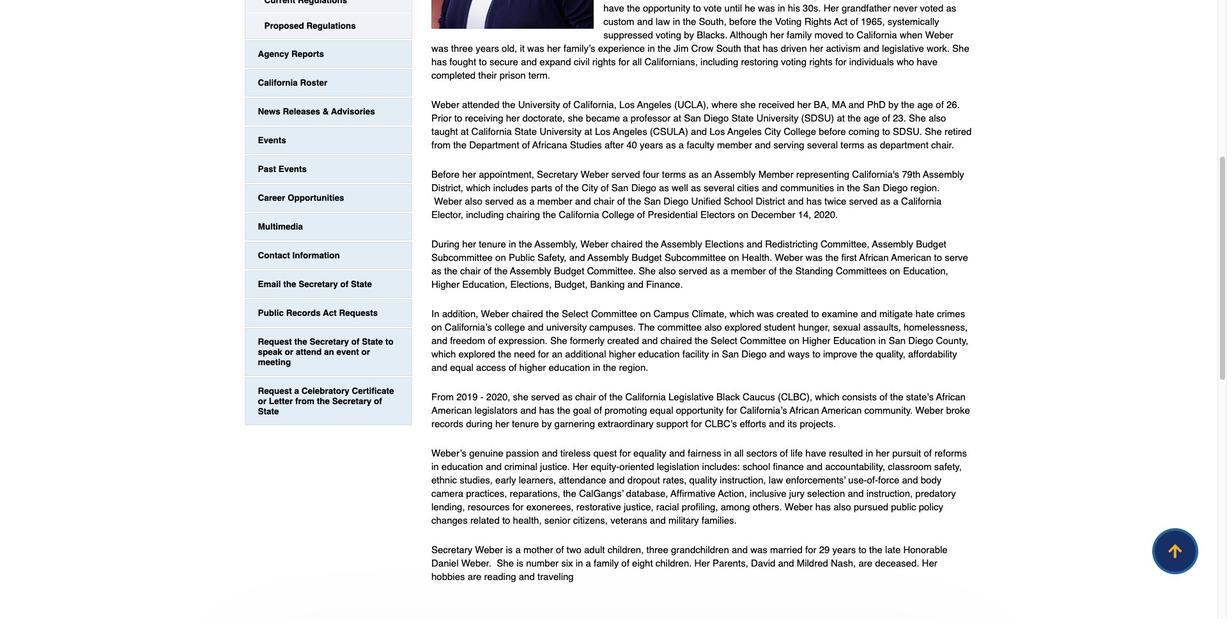 Task type: locate. For each thing, give the bounding box(es) containing it.
formerly
[[570, 335, 605, 346]]

2 vertical spatial chaired
[[661, 335, 692, 346]]

0 vertical spatial request
[[258, 337, 292, 346]]

1 horizontal spatial age
[[918, 99, 934, 110]]

2 horizontal spatial she
[[741, 99, 756, 110]]

region. down "79th"
[[911, 182, 940, 193]]

california inside weber attended the university of california, los angeles (ucla), where she received her ba, ma and phd by the age of 26. prior to receiving her doctorate, she became a professor at san diego state university (sdsu) at the age of 23. she also taught at california state university at los angeles (csula) and los angeles city college before coming to sdsu. she retired from the department of africana studies after 40 years as a faculty member and serving several terms as department chair.
[[472, 126, 512, 137]]

records
[[286, 308, 321, 318]]

camera
[[432, 488, 464, 499]]

secretary up 'event'
[[310, 337, 349, 346]]

0 horizontal spatial age
[[864, 112, 880, 123]]

1 horizontal spatial created
[[777, 308, 809, 319]]

college inside before her appointment, secretary weber served four terms as an assembly member representing california's 79th assembly district, which includes parts of the city of san diego as well as several cities and communities in the san diego region. weber also served as a member and chair of the san diego unified school district and has twice served as a california elector, including chairing the california college of presidential electors on december 14, 2020.
[[602, 209, 635, 220]]

1 vertical spatial region.
[[619, 362, 649, 373]]

the inside secretary weber is a mother of two adult children, three grandchildren and was married for 29 years to the late honorable daniel weber.  she is number six in a family of eight children. her parents, david and mildred nash, are deceased. her hobbies are reading and traveling
[[870, 544, 883, 555]]

1 vertical spatial college
[[602, 209, 635, 220]]

0 horizontal spatial education
[[442, 461, 483, 472]]

1 horizontal spatial her
[[695, 558, 710, 568]]

age
[[918, 99, 934, 110], [864, 112, 880, 123]]

instruction,
[[720, 474, 767, 485], [867, 488, 913, 499]]

which inside before her appointment, secretary weber served four terms as an assembly member representing california's 79th assembly district, which includes parts of the city of san diego as well as several cities and communities in the san diego region. weber also served as a member and chair of the san diego unified school district and has twice served as a california elector, including chairing the california college of presidential electors on december 14, 2020.
[[466, 182, 491, 193]]

1 vertical spatial higher
[[803, 335, 831, 346]]

explored down climate,
[[725, 322, 762, 332]]

city inside before her appointment, secretary weber served four terms as an assembly member representing california's 79th assembly district, which includes parts of the city of san diego as well as several cities and communities in the san diego region. weber also served as a member and chair of the san diego unified school district and has twice served as a california elector, including chairing the california college of presidential electors on december 14, 2020.
[[582, 182, 599, 193]]

california's inside "in addition, weber chaired the select committee on campus climate, which was created to examine and mitigate hate crimes on california's college and university campuses. the committee also explored student hunger, sexual assaults, homelessness, and freedom of expression. she formerly created and chaired the select committee on higher education in san diego county, which explored the need for an additional higher education facility in san diego and ways to improve the quality, affordability and equal access of higher education in the region."
[[445, 322, 492, 332]]

david
[[751, 558, 776, 568]]

served up 'garnering'
[[531, 391, 560, 402]]

a left celebratory
[[294, 386, 299, 396]]

budget,
[[555, 279, 588, 290]]

0 horizontal spatial budget
[[554, 265, 585, 276]]

to right the prior at left top
[[455, 112, 463, 123]]

extraordinary
[[598, 418, 654, 429]]

1 horizontal spatial select
[[711, 335, 738, 346]]

14,
[[799, 209, 812, 220]]

affirmative
[[671, 488, 716, 499]]

0 horizontal spatial chaired
[[512, 308, 543, 319]]

0 vertical spatial years
[[640, 139, 664, 150]]

an inside before her appointment, secretary weber served four terms as an assembly member representing california's 79th assembly district, which includes parts of the city of san diego as well as several cities and communities in the san diego region. weber also served as a member and chair of the san diego unified school district and has twice served as a california elector, including chairing the california college of presidential electors on december 14, 2020.
[[702, 169, 712, 180]]

public records act requests
[[258, 308, 378, 318]]

also up 'finance.'
[[659, 265, 676, 276]]

0 horizontal spatial equal
[[450, 362, 474, 373]]

use-
[[849, 474, 867, 485]]

american up records
[[432, 405, 472, 416]]

0 horizontal spatial higher
[[520, 362, 546, 373]]

for inside "in addition, weber chaired the select committee on campus climate, which was created to examine and mitigate hate crimes on california's college and university campuses. the committee also explored student hunger, sexual assaults, homelessness, and freedom of expression. she formerly created and chaired the select committee on higher education in san diego county, which explored the need for an additional higher education facility in san diego and ways to improve the quality, affordability and equal access of higher education in the region."
[[538, 348, 550, 359]]

request
[[258, 337, 292, 346], [258, 386, 292, 396]]

angeles up professor at the right of the page
[[638, 99, 672, 110]]

after
[[605, 139, 624, 150]]

are down weber.
[[468, 571, 482, 582]]

hunger,
[[799, 322, 831, 332]]

0 vertical spatial region.
[[911, 182, 940, 193]]

to left "health,"
[[503, 515, 511, 526]]

has
[[807, 196, 822, 206], [539, 405, 555, 416], [816, 501, 831, 512]]

weber down state's at the right of page
[[916, 405, 944, 416]]

terms down coming
[[841, 139, 865, 150]]

2 vertical spatial chair
[[576, 391, 596, 402]]

education down additional
[[549, 362, 591, 373]]

1 horizontal spatial higher
[[609, 348, 636, 359]]

the right parts
[[566, 182, 579, 193]]

years inside weber attended the university of california, los angeles (ucla), where she received her ba, ma and phd by the age of 26. prior to receiving her doctorate, she became a professor at san diego state university (sdsu) at the age of 23. she also taught at california state university at los angeles (csula) and los angeles city college before coming to sdsu. she retired from the department of africana studies after 40 years as a faculty member and serving several terms as department chair.
[[640, 139, 664, 150]]

0 horizontal spatial college
[[602, 209, 635, 220]]

for down 'black'
[[727, 405, 738, 416]]

university
[[518, 99, 561, 110], [757, 112, 799, 123], [540, 126, 582, 137]]

nash,
[[831, 558, 856, 568]]

dropout
[[628, 474, 660, 485]]

university up doctorate,
[[518, 99, 561, 110]]

0 vertical spatial from
[[432, 139, 451, 150]]

projects.
[[800, 418, 837, 429]]

0 vertical spatial terms
[[841, 139, 865, 150]]

subcommittee
[[432, 252, 493, 263], [665, 252, 726, 263]]

an inside request the secretary of state to speak or attend an event or meeting
[[324, 347, 334, 357]]

and down genuine
[[486, 461, 502, 472]]

1 horizontal spatial instruction,
[[867, 488, 913, 499]]

1 horizontal spatial public
[[509, 252, 535, 263]]

african up broke
[[937, 391, 966, 402]]

reading
[[484, 571, 516, 582]]

1 vertical spatial request
[[258, 386, 292, 396]]

also up 'retired' in the right top of the page
[[929, 112, 947, 123]]

and down racial at the right of page
[[650, 515, 666, 526]]

lending,
[[432, 501, 465, 512]]

1 horizontal spatial california's
[[740, 405, 788, 416]]

0 horizontal spatial from
[[295, 396, 315, 406]]

married
[[771, 544, 803, 555]]

was
[[806, 252, 823, 263], [757, 308, 774, 319], [751, 544, 768, 555]]

opportunity
[[676, 405, 724, 416]]

2 request from the top
[[258, 386, 292, 396]]

including
[[466, 209, 504, 220]]

reforms
[[935, 448, 968, 458]]

faculty
[[687, 139, 715, 150]]

contact information
[[258, 251, 340, 260]]

to left serve
[[935, 252, 943, 263]]

instruction, down force
[[867, 488, 913, 499]]

before
[[432, 169, 460, 180]]

0 vertical spatial by
[[889, 99, 899, 110]]

0 horizontal spatial several
[[704, 182, 735, 193]]

1 horizontal spatial an
[[552, 348, 563, 359]]

and up faculty at the top right
[[691, 126, 707, 137]]

american inside during her tenure in the assembly, weber chaired the assembly elections and redistricting committee, assembly budget subcommittee on public safety, and assembly budget subcommittee on health. weber was the first african american to serve as the chair of the assembly budget committee. she also served as a member of the standing committees on education, higher education, elections, budget, banking and finance.
[[892, 252, 932, 263]]

she up sdsu.
[[909, 112, 926, 123]]

assembly
[[715, 169, 756, 180], [924, 169, 965, 180], [661, 238, 703, 249], [873, 238, 914, 249], [588, 252, 629, 263], [510, 265, 552, 276]]

request the secretary of state to speak or attend an event or meeting
[[258, 337, 394, 367]]

tenure inside from 2019 - 2020, she served as chair of the california legislative black caucus (clbc), which consists of the state's african american legislators and has the goal of promoting equal opportunity for california's african american community. weber broke records during her tenure by garnering extraordinary support for clbc's efforts and its projects.
[[512, 418, 539, 429]]

she inside "in addition, weber chaired the select committee on campus climate, which was created to examine and mitigate hate crimes on california's college and university campuses. the committee also explored student hunger, sexual assaults, homelessness, and freedom of expression. she formerly created and chaired the select committee on higher education in san diego county, which explored the need for an additional higher education facility in san diego and ways to improve the quality, affordability and equal access of higher education in the region."
[[551, 335, 568, 346]]

are
[[859, 558, 873, 568], [468, 571, 482, 582]]

equal inside "in addition, weber chaired the select committee on campus climate, which was created to examine and mitigate hate crimes on california's college and university campuses. the committee also explored student hunger, sexual assaults, homelessness, and freedom of expression. she formerly created and chaired the select committee on higher education in san diego county, which explored the need for an additional higher education facility in san diego and ways to improve the quality, affordability and equal access of higher education in the region."
[[450, 362, 474, 373]]

equal inside from 2019 - 2020, she served as chair of the california legislative black caucus (clbc), which consists of the state's african american legislators and has the goal of promoting equal opportunity for california's african american community. weber broke records during her tenure by garnering extraordinary support for clbc's efforts and its projects.
[[650, 405, 674, 416]]

by left 'garnering'
[[542, 418, 552, 429]]

broke
[[947, 405, 971, 416]]

in down chairing
[[509, 238, 516, 249]]

also
[[929, 112, 947, 123], [465, 196, 483, 206], [659, 265, 676, 276], [705, 322, 722, 332], [834, 501, 852, 512]]

communities
[[781, 182, 835, 193]]

0 horizontal spatial california's
[[445, 322, 492, 332]]

or left letter in the bottom of the page
[[258, 396, 267, 406]]

to up certificate
[[386, 337, 394, 346]]

the
[[639, 322, 655, 332]]

by inside weber attended the university of california, los angeles (ucla), where she received her ba, ma and phd by the age of 26. prior to receiving her doctorate, she became a professor at san diego state university (sdsu) at the age of 23. she also taught at california state university at los angeles (csula) and los angeles city college before coming to sdsu. she retired from the department of africana studies after 40 years as a faculty member and serving several terms as department chair.
[[889, 99, 899, 110]]

0 vertical spatial several
[[808, 139, 838, 150]]

member inside weber attended the university of california, los angeles (ucla), where she received her ba, ma and phd by the age of 26. prior to receiving her doctorate, she became a professor at san diego state university (sdsu) at the age of 23. she also taught at california state university at los angeles (csula) and los angeles city college before coming to sdsu. she retired from the department of africana studies after 40 years as a faculty member and serving several terms as department chair.
[[717, 139, 753, 150]]

or inside request a celebratory certificate or letter from the secretary of state
[[258, 396, 267, 406]]

celebratory
[[302, 386, 350, 396]]

1 horizontal spatial from
[[432, 139, 451, 150]]

was inside during her tenure in the assembly, weber chaired the assembly elections and redistricting committee, assembly budget subcommittee on public safety, and assembly budget subcommittee on health. weber was the first african american to serve as the chair of the assembly budget committee. she also served as a member of the standing committees on education, higher education, elections, budget, banking and finance.
[[806, 252, 823, 263]]

1 vertical spatial created
[[608, 335, 640, 346]]

the down 40
[[628, 196, 642, 206]]

criminal
[[505, 461, 538, 472]]

on down including
[[496, 252, 506, 263]]

california roster
[[258, 78, 328, 87]]

efforts
[[740, 418, 767, 429]]

in
[[432, 308, 440, 319]]

2 vertical spatial african
[[790, 405, 820, 416]]

los up professor at the right of the page
[[620, 99, 635, 110]]

the down during
[[444, 265, 458, 276]]

children,
[[608, 544, 644, 555]]

1 vertical spatial explored
[[459, 348, 496, 359]]

for right need
[[538, 348, 550, 359]]

1 vertical spatial from
[[295, 396, 315, 406]]

23.
[[893, 112, 907, 123]]

1 horizontal spatial city
[[765, 126, 781, 137]]

tireless
[[561, 448, 591, 458]]

1 vertical spatial select
[[711, 335, 738, 346]]

was inside secretary weber is a mother of two adult children, three grandchildren and was married for 29 years to the late honorable daniel weber.  she is number six in a family of eight children. her parents, david and mildred nash, are deceased. her hobbies are reading and traveling
[[751, 544, 768, 555]]

mildred
[[797, 558, 829, 568]]

0 vertical spatial education
[[639, 348, 680, 359]]

to inside weber's genuine passion and tireless quest for equality and fairness in all sectors of life have resulted in her pursuit of reforms in education and criminal justice. her equity-oriented legislation includes: school finance and accountability, classroom safety, ethnic studies, early learners, attendance and dropout rates, quality instruction, law enforcements' use-of-force and body camera practices, reparations, the calgangs' database, affirmative action, inclusive jury selection and instruction, predatory lending, resources for exonerees, restorative justice, racial profiling, among others. weber has also pursued public policy changes related to health, senior citizens, veterans and military families.
[[503, 515, 511, 526]]

the up university
[[546, 308, 559, 319]]

1 horizontal spatial chaired
[[612, 238, 643, 249]]

0 vertical spatial city
[[765, 126, 781, 137]]

in inside during her tenure in the assembly, weber chaired the assembly elections and redistricting committee, assembly budget subcommittee on public safety, and assembly budget subcommittee on health. weber was the first african american to serve as the chair of the assembly budget committee. she also served as a member of the standing committees on education, higher education, elections, budget, banking and finance.
[[509, 238, 516, 249]]

first
[[842, 252, 857, 263]]

career
[[258, 193, 285, 203]]

1 vertical spatial education,
[[463, 279, 508, 290]]

2 horizontal spatial los
[[710, 126, 725, 137]]

1 horizontal spatial region.
[[911, 182, 940, 193]]

an left 'event'
[[324, 347, 334, 357]]

and left the ways
[[770, 348, 786, 359]]

weber inside weber's genuine passion and tireless quest for equality and fairness in all sectors of life have resulted in her pursuit of reforms in education and criminal justice. her equity-oriented legislation includes: school finance and accountability, classroom safety, ethnic studies, early learners, attendance and dropout rates, quality instruction, law enforcements' use-of-force and body camera practices, reparations, the calgangs' database, affirmative action, inclusive jury selection and instruction, predatory lending, resources for exonerees, restorative justice, racial profiling, among others. weber has also pursued public policy changes related to health, senior citizens, veterans and military families.
[[785, 501, 813, 512]]

and up legislation
[[670, 448, 686, 458]]

classroom
[[888, 461, 932, 472]]

1 vertical spatial several
[[704, 182, 735, 193]]

0 vertical spatial college
[[784, 126, 817, 137]]

assembly up cities
[[715, 169, 756, 180]]

was up standing
[[806, 252, 823, 263]]

0 horizontal spatial subcommittee
[[432, 252, 493, 263]]

is left number
[[517, 558, 524, 568]]

the inside request a celebratory certificate or letter from the secretary of state
[[317, 396, 330, 406]]

assembly up committee.
[[588, 252, 629, 263]]

was inside "in addition, weber chaired the select committee on campus climate, which was created to examine and mitigate hate crimes on california's college and university campuses. the committee also explored student hunger, sexual assaults, homelessness, and freedom of expression. she formerly created and chaired the select committee on higher education in san diego county, which explored the need for an additional higher education facility in san diego and ways to improve the quality, affordability and equal access of higher education in the region."
[[757, 308, 774, 319]]

1 vertical spatial terms
[[662, 169, 686, 180]]

subcommittee down during
[[432, 252, 493, 263]]

instruction, up action, on the bottom
[[720, 474, 767, 485]]

accountability,
[[826, 461, 886, 472]]

2 horizontal spatial budget
[[917, 238, 947, 249]]

events down news
[[258, 135, 286, 145]]

2 vertical spatial budget
[[554, 265, 585, 276]]

for inside secretary weber is a mother of two adult children, three grandchildren and was married for 29 years to the late honorable daniel weber.  she is number six in a family of eight children. her parents, david and mildred nash, are deceased. her hobbies are reading and traveling
[[806, 544, 817, 555]]

0 horizontal spatial is
[[506, 544, 513, 555]]

for up "health,"
[[513, 501, 524, 512]]

her right during
[[463, 238, 476, 249]]

also inside before her appointment, secretary weber served four terms as an assembly member representing california's 79th assembly district, which includes parts of the city of san diego as well as several cities and communities in the san diego region. weber also served as a member and chair of the san diego unified school district and has twice served as a california elector, including chairing the california college of presidential electors on december 14, 2020.
[[465, 196, 483, 206]]

1 vertical spatial higher
[[520, 362, 546, 373]]

as inside from 2019 - 2020, she served as chair of the california legislative black caucus (clbc), which consists of the state's african american legislators and has the goal of promoting equal opportunity for california's african american community. weber broke records during her tenure by garnering extraordinary support for clbc's efforts and its projects.
[[563, 391, 573, 402]]

her down grandchildren on the right of page
[[695, 558, 710, 568]]

support
[[657, 418, 689, 429]]

served inside from 2019 - 2020, she served as chair of the california legislative black caucus (clbc), which consists of the state's african american legislators and has the goal of promoting equal opportunity for california's african american community. weber broke records during her tenure by garnering extraordinary support for clbc's efforts and its projects.
[[531, 391, 560, 402]]

events right 'past'
[[279, 164, 307, 174]]

secretary inside request a celebratory certificate or letter from the secretary of state
[[332, 396, 372, 406]]

2 vertical spatial education
[[442, 461, 483, 472]]

angeles up 40
[[613, 126, 648, 137]]

related
[[471, 515, 500, 526]]

2 vertical spatial she
[[513, 391, 529, 402]]

0 vertical spatial budget
[[917, 238, 947, 249]]

0 vertical spatial tenure
[[479, 238, 506, 249]]

from down taught
[[432, 139, 451, 150]]

1 request from the top
[[258, 337, 292, 346]]

higher
[[432, 279, 460, 290], [803, 335, 831, 346]]

0 horizontal spatial tenure
[[479, 238, 506, 249]]

request inside request the secretary of state to speak or attend an event or meeting
[[258, 337, 292, 346]]

(csula)
[[650, 126, 689, 137]]

chaired inside during her tenure in the assembly, weber chaired the assembly elections and redistricting committee, assembly budget subcommittee on public safety, and assembly budget subcommittee on health. weber was the first african american to serve as the chair of the assembly budget committee. she also served as a member of the standing committees on education, higher education, elections, budget, banking and finance.
[[612, 238, 643, 249]]

1 horizontal spatial explored
[[725, 322, 762, 332]]

1 horizontal spatial college
[[784, 126, 817, 137]]

college
[[784, 126, 817, 137], [602, 209, 635, 220]]

los down became
[[595, 126, 611, 137]]

0 vertical spatial higher
[[609, 348, 636, 359]]

early
[[496, 474, 516, 485]]

professor
[[631, 112, 671, 123]]

caucus
[[743, 391, 776, 402]]

college
[[495, 322, 525, 332]]

assembly,
[[535, 238, 578, 249]]

0 horizontal spatial by
[[542, 418, 552, 429]]

parts
[[531, 182, 553, 193]]

0 horizontal spatial an
[[324, 347, 334, 357]]

san right 'facility'
[[722, 348, 739, 359]]

created up student
[[777, 308, 809, 319]]

0 vertical spatial education,
[[904, 265, 949, 276]]

to inside during her tenure in the assembly, weber chaired the assembly elections and redistricting committee, assembly budget subcommittee on public safety, and assembly budget subcommittee on health. weber was the first african american to serve as the chair of the assembly budget committee. she also served as a member of the standing committees on education, higher education, elections, budget, banking and finance.
[[935, 252, 943, 263]]

american down consists
[[822, 405, 862, 416]]

&
[[323, 107, 329, 116]]

diego down "79th"
[[883, 182, 908, 193]]

2020.
[[815, 209, 839, 220]]

addition,
[[442, 308, 479, 319]]

among
[[721, 501, 751, 512]]

0 vertical spatial higher
[[432, 279, 460, 290]]

0 horizontal spatial los
[[595, 126, 611, 137]]

2 vertical spatial member
[[731, 265, 767, 276]]

member
[[759, 169, 794, 180]]

also inside during her tenure in the assembly, weber chaired the assembly elections and redistricting committee, assembly budget subcommittee on public safety, and assembly budget subcommittee on health. weber was the first african american to serve as the chair of the assembly budget committee. she also served as a member of the standing committees on education, higher education, elections, budget, banking and finance.
[[659, 265, 676, 276]]

her inside weber's genuine passion and tireless quest for equality and fairness in all sectors of life have resulted in her pursuit of reforms in education and criminal justice. her equity-oriented legislation includes: school finance and accountability, classroom safety, ethnic studies, early learners, attendance and dropout rates, quality instruction, law enforcements' use-of-force and body camera practices, reparations, the calgangs' database, affirmative action, inclusive jury selection and instruction, predatory lending, resources for exonerees, restorative justice, racial profiling, among others. weber has also pursued public policy changes related to health, senior citizens, veterans and military families.
[[876, 448, 890, 458]]

sectors
[[747, 448, 778, 458]]

in
[[837, 182, 845, 193], [509, 238, 516, 249], [879, 335, 886, 346], [712, 348, 720, 359], [593, 362, 601, 373], [724, 448, 732, 458], [866, 448, 874, 458], [432, 461, 439, 472], [576, 558, 583, 568]]

also down climate,
[[705, 322, 722, 332]]

chair down after
[[594, 196, 615, 206]]

college up serving
[[784, 126, 817, 137]]

california up promoting
[[626, 391, 666, 402]]

0 horizontal spatial committee
[[591, 308, 638, 319]]

and up assembly,
[[575, 196, 591, 206]]

chair
[[594, 196, 615, 206], [460, 265, 481, 276], [576, 391, 596, 402]]

0 vertical spatial committee
[[591, 308, 638, 319]]

san down the (ucla), on the right top of the page
[[684, 112, 701, 123]]

university down received
[[757, 112, 799, 123]]

higher down hunger, at the right of the page
[[803, 335, 831, 346]]

weber attended the university of california, los angeles (ucla), where she received her ba, ma and phd by the age of 26. prior to receiving her doctorate, she became a professor at san diego state university (sdsu) at the age of 23. she also taught at california state university at los angeles (csula) and los angeles city college before coming to sdsu. she retired from the department of africana studies after 40 years as a faculty member and serving several terms as department chair.
[[432, 99, 972, 150]]

the up college at the bottom left of page
[[495, 265, 508, 276]]

chair up goal on the bottom of page
[[576, 391, 596, 402]]

resources
[[468, 501, 510, 512]]

1 horizontal spatial she
[[568, 112, 584, 123]]

which inside from 2019 - 2020, she served as chair of the california legislative black caucus (clbc), which consists of the state's african american legislators and has the goal of promoting equal opportunity for california's african american community. weber broke records during her tenure by garnering extraordinary support for clbc's efforts and its projects.
[[816, 391, 840, 402]]

citizens,
[[574, 515, 608, 526]]

by
[[889, 99, 899, 110], [542, 418, 552, 429]]

region. inside before her appointment, secretary weber served four terms as an assembly member representing california's 79th assembly district, which includes parts of the city of san diego as well as several cities and communities in the san diego region. weber also served as a member and chair of the san diego unified school district and has twice served as a california elector, including chairing the california college of presidential electors on december 14, 2020.
[[911, 182, 940, 193]]

1 vertical spatial years
[[833, 544, 856, 555]]

region. inside "in addition, weber chaired the select committee on campus climate, which was created to examine and mitigate hate crimes on california's college and university campuses. the committee also explored student hunger, sexual assaults, homelessness, and freedom of expression. she formerly created and chaired the select committee on higher education in san diego county, which explored the need for an additional higher education facility in san diego and ways to improve the quality, affordability and equal access of higher education in the region."
[[619, 362, 649, 373]]

chaired up committee.
[[612, 238, 643, 249]]

secretary inside before her appointment, secretary weber served four terms as an assembly member representing california's 79th assembly district, which includes parts of the city of san diego as well as several cities and communities in the san diego region. weber also served as a member and chair of the san diego unified school district and has twice served as a california elector, including chairing the california college of presidential electors on december 14, 2020.
[[537, 169, 578, 180]]

1 vertical spatial african
[[937, 391, 966, 402]]

her down honorable
[[923, 558, 938, 568]]

weber inside weber attended the university of california, los angeles (ucla), where she received her ba, ma and phd by the age of 26. prior to receiving her doctorate, she became a professor at san diego state university (sdsu) at the age of 23. she also taught at california state university at los angeles (csula) and los angeles city college before coming to sdsu. she retired from the department of africana studies after 40 years as a faculty member and serving several terms as department chair.
[[432, 99, 460, 110]]

daniel
[[432, 558, 459, 568]]

multimedia link
[[245, 213, 412, 240]]

1 vertical spatial is
[[517, 558, 524, 568]]

the up coming
[[848, 112, 861, 123]]

education, down serve
[[904, 265, 949, 276]]

1 horizontal spatial by
[[889, 99, 899, 110]]

0 vertical spatial california's
[[445, 322, 492, 332]]

serving
[[774, 139, 805, 150]]

0 horizontal spatial select
[[562, 308, 589, 319]]

0 vertical spatial select
[[562, 308, 589, 319]]

as
[[666, 139, 676, 150], [868, 139, 878, 150], [689, 169, 699, 180], [659, 182, 669, 193], [691, 182, 701, 193], [517, 196, 527, 206], [881, 196, 891, 206], [432, 265, 442, 276], [711, 265, 721, 276], [563, 391, 573, 402]]

1 vertical spatial city
[[582, 182, 599, 193]]

her inside during her tenure in the assembly, weber chaired the assembly elections and redistricting committee, assembly budget subcommittee on public safety, and assembly budget subcommittee on health. weber was the first african american to serve as the chair of the assembly budget committee. she also served as a member of the standing committees on education, higher education, elections, budget, banking and finance.
[[463, 238, 476, 249]]

1 vertical spatial was
[[757, 308, 774, 319]]

0 horizontal spatial her
[[573, 461, 588, 472]]

0 horizontal spatial higher
[[432, 279, 460, 290]]

also inside "in addition, weber chaired the select committee on campus climate, which was created to examine and mitigate hate crimes on california's college and university campuses. the committee also explored student hunger, sexual assaults, homelessness, and freedom of expression. she formerly created and chaired the select committee on higher education in san diego county, which explored the need for an additional higher education facility in san diego and ways to improve the quality, affordability and equal access of higher education in the region."
[[705, 322, 722, 332]]

for down opportunity
[[691, 418, 703, 429]]

committee
[[591, 308, 638, 319], [740, 335, 787, 346]]

safety,
[[935, 461, 962, 472]]

her right before
[[463, 169, 476, 180]]

2 subcommittee from the left
[[665, 252, 726, 263]]

has down selection
[[816, 501, 831, 512]]

2 vertical spatial has
[[816, 501, 831, 512]]

access
[[476, 362, 506, 373]]

0 vertical spatial public
[[509, 252, 535, 263]]

is up reading
[[506, 544, 513, 555]]

2 horizontal spatial an
[[702, 169, 712, 180]]

0 vertical spatial equal
[[450, 362, 474, 373]]

a down adult
[[586, 558, 591, 568]]

education, up addition, at the left of the page
[[463, 279, 508, 290]]

or up meeting
[[285, 347, 294, 357]]

public up elections,
[[509, 252, 535, 263]]

served up 'finance.'
[[679, 265, 708, 276]]

request inside request a celebratory certificate or letter from the secretary of state
[[258, 386, 292, 396]]

0 horizontal spatial education,
[[463, 279, 508, 290]]

as down (csula)
[[666, 139, 676, 150]]

city up serving
[[765, 126, 781, 137]]

2 horizontal spatial american
[[892, 252, 932, 263]]

request the secretary of state to speak or attend an event or meeting link
[[245, 329, 412, 375]]

traveling
[[538, 571, 574, 582]]

1 horizontal spatial subcommittee
[[665, 252, 726, 263]]

1 horizontal spatial higher
[[803, 335, 831, 346]]

higher
[[609, 348, 636, 359], [520, 362, 546, 373]]



Task type: describe. For each thing, give the bounding box(es) containing it.
higher inside during her tenure in the assembly, weber chaired the assembly elections and redistricting committee, assembly budget subcommittee on public safety, and assembly budget subcommittee on health. weber was the first african american to serve as the chair of the assembly budget committee. she also served as a member of the standing committees on education, higher education, elections, budget, banking and finance.
[[432, 279, 460, 290]]

california's inside from 2019 - 2020, she served as chair of the california legislative black caucus (clbc), which consists of the state's african american legislators and has the goal of promoting equal opportunity for california's african american community. weber broke records during her tenure by garnering extraordinary support for clbc's efforts and its projects.
[[740, 405, 788, 416]]

0 vertical spatial university
[[518, 99, 561, 110]]

where
[[712, 99, 738, 110]]

and down in
[[432, 335, 448, 346]]

1 subcommittee from the left
[[432, 252, 493, 263]]

0 horizontal spatial african
[[790, 405, 820, 416]]

prior
[[432, 112, 452, 123]]

a inside during her tenure in the assembly, weber chaired the assembly elections and redistricting committee, assembly budget subcommittee on public safety, and assembly budget subcommittee on health. weber was the first african american to serve as the chair of the assembly budget committee. she also served as a member of the standing committees on education, higher education, elections, budget, banking and finance.
[[723, 265, 729, 276]]

1 vertical spatial chaired
[[512, 308, 543, 319]]

on up the
[[641, 308, 651, 319]]

in inside before her appointment, secretary weber served four terms as an assembly member representing california's 79th assembly district, which includes parts of the city of san diego as well as several cities and communities in the san diego region. weber also served as a member and chair of the san diego unified school district and has twice served as a california elector, including chairing the california college of presidential electors on december 14, 2020.
[[837, 182, 845, 193]]

several inside before her appointment, secretary weber served four terms as an assembly member representing california's 79th assembly district, which includes parts of the city of san diego as well as several cities and communities in the san diego region. weber also served as a member and chair of the san diego unified school district and has twice served as a california elector, including chairing the california college of presidential electors on december 14, 2020.
[[704, 182, 735, 193]]

member inside during her tenure in the assembly, weber chaired the assembly elections and redistricting committee, assembly budget subcommittee on public safety, and assembly budget subcommittee on health. weber was the first african american to serve as the chair of the assembly budget committee. she also served as a member of the standing committees on education, higher education, elections, budget, banking and finance.
[[731, 265, 767, 276]]

1 vertical spatial instruction,
[[867, 488, 913, 499]]

1 horizontal spatial or
[[285, 347, 294, 357]]

and down the
[[642, 335, 658, 346]]

and down married
[[779, 558, 795, 568]]

chair inside before her appointment, secretary weber served four terms as an assembly member representing california's 79th assembly district, which includes parts of the city of san diego as well as several cities and communities in the san diego region. weber also served as a member and chair of the san diego unified school district and has twice served as a california elector, including chairing the california college of presidential electors on december 14, 2020.
[[594, 196, 615, 206]]

from inside weber attended the university of california, los angeles (ucla), where she received her ba, ma and phd by the age of 26. prior to receiving her doctorate, she became a professor at san diego state university (sdsu) at the age of 23. she also taught at california state university at los angeles (csula) and los angeles city college before coming to sdsu. she retired from the department of africana studies after 40 years as a faculty member and serving several terms as department chair.
[[432, 139, 451, 150]]

homelessness,
[[904, 322, 968, 332]]

as right "well"
[[691, 182, 701, 193]]

letter
[[269, 396, 293, 406]]

0 vertical spatial created
[[777, 308, 809, 319]]

received
[[759, 99, 795, 110]]

additional
[[566, 348, 607, 359]]

on down in
[[432, 322, 442, 332]]

has inside before her appointment, secretary weber served four terms as an assembly member representing california's 79th assembly district, which includes parts of the city of san diego as well as several cities and communities in the san diego region. weber also served as a member and chair of the san diego unified school district and has twice served as a california elector, including chairing the california college of presidential electors on december 14, 2020.
[[807, 196, 822, 206]]

phd
[[868, 99, 886, 110]]

1 vertical spatial university
[[757, 112, 799, 123]]

of inside request a celebratory certificate or letter from the secretary of state
[[374, 396, 382, 406]]

california inside from 2019 - 2020, she served as chair of the california legislative black caucus (clbc), which consists of the state's african american legislators and has the goal of promoting equal opportunity for california's african american community. weber broke records during her tenure by garnering extraordinary support for clbc's efforts and its projects.
[[626, 391, 666, 402]]

chair inside from 2019 - 2020, she served as chair of the california legislative black caucus (clbc), which consists of the state's african american legislators and has the goal of promoting equal opportunity for california's african american community. weber broke records during her tenure by garnering extraordinary support for clbc's efforts and its projects.
[[576, 391, 596, 402]]

before
[[819, 126, 847, 137]]

senior
[[545, 515, 571, 526]]

a inside request a celebratory certificate or letter from the secretary of state
[[294, 386, 299, 396]]

school
[[724, 196, 754, 206]]

assembly up elections,
[[510, 265, 552, 276]]

(clbc),
[[778, 391, 813, 402]]

representing
[[797, 169, 850, 180]]

hobbies
[[432, 571, 465, 582]]

public inside during her tenure in the assembly, weber chaired the assembly elections and redistricting committee, assembly budget subcommittee on public safety, and assembly budget subcommittee on health. weber was the first african american to serve as the chair of the assembly budget committee. she also served as a member of the standing committees on education, higher education, elections, budget, banking and finance.
[[509, 252, 535, 263]]

terms inside before her appointment, secretary weber served four terms as an assembly member representing california's 79th assembly district, which includes parts of the city of san diego as well as several cities and communities in the san diego region. weber also served as a member and chair of the san diego unified school district and has twice served as a california elector, including chairing the california college of presidential electors on december 14, 2020.
[[662, 169, 686, 180]]

state down doctorate,
[[515, 126, 537, 137]]

past events
[[258, 164, 307, 174]]

requests
[[339, 308, 378, 318]]

for up oriented at the bottom
[[620, 448, 631, 458]]

number
[[526, 558, 559, 568]]

the up access on the bottom left of the page
[[498, 348, 512, 359]]

changes
[[432, 515, 468, 526]]

of-
[[867, 474, 879, 485]]

0 vertical spatial she
[[741, 99, 756, 110]]

diego inside weber attended the university of california, los angeles (ucla), where she received her ba, ma and phd by the age of 26. prior to receiving her doctorate, she became a professor at san diego state university (sdsu) at the age of 23. she also taught at california state university at los angeles (csula) and los angeles city college before coming to sdsu. she retired from the department of africana studies after 40 years as a faculty member and serving several terms as department chair.
[[704, 112, 729, 123]]

african inside during her tenure in the assembly, weber chaired the assembly elections and redistricting committee, assembly budget subcommittee on public safety, and assembly budget subcommittee on health. weber was the first african american to serve as the chair of the assembly budget committee. she also served as a member of the standing committees on education, higher education, elections, budget, banking and finance.
[[860, 252, 889, 263]]

san down "california's"
[[864, 182, 881, 193]]

0 horizontal spatial public
[[258, 308, 284, 318]]

1 horizontal spatial education,
[[904, 265, 949, 276]]

2 horizontal spatial her
[[923, 558, 938, 568]]

request for speak
[[258, 337, 292, 346]]

1 vertical spatial she
[[568, 112, 584, 123]]

weber inside "in addition, weber chaired the select committee on campus climate, which was created to examine and mitigate hate crimes on california's college and university campuses. the committee also explored student hunger, sexual assaults, homelessness, and freedom of expression. she formerly created and chaired the select committee on higher education in san diego county, which explored the need for an additional higher education facility in san diego and ways to improve the quality, affordability and equal access of higher education in the region."
[[481, 308, 509, 319]]

1 vertical spatial budget
[[632, 252, 662, 263]]

weber up committee.
[[581, 238, 609, 249]]

weber inside from 2019 - 2020, she served as chair of the california legislative black caucus (clbc), which consists of the state's african american legislators and has the goal of promoting equal opportunity for california's african american community. weber broke records during her tenure by garnering extraordinary support for clbc's efforts and its projects.
[[916, 405, 944, 416]]

the down redistricting
[[780, 265, 793, 276]]

eight
[[632, 558, 653, 568]]

the down presidential
[[646, 238, 659, 249]]

the right chairing
[[543, 209, 556, 220]]

and down use-
[[848, 488, 864, 499]]

she up 'chair.'
[[925, 126, 942, 137]]

to inside secretary weber is a mother of two adult children, three grandchildren and was married for 29 years to the late honorable daniel weber.  she is number six in a family of eight children. her parents, david and mildred nash, are deceased. her hobbies are reading and traveling
[[859, 544, 867, 555]]

clbc's
[[705, 418, 738, 429]]

weber up elector,
[[434, 196, 462, 206]]

force
[[879, 474, 900, 485]]

1 horizontal spatial american
[[822, 405, 862, 416]]

2 vertical spatial university
[[540, 126, 582, 137]]

california down "79th"
[[902, 196, 942, 206]]

public
[[892, 501, 917, 512]]

also inside weber's genuine passion and tireless quest for equality and fairness in all sectors of life have resulted in her pursuit of reforms in education and criminal justice. her equity-oriented legislation includes: school finance and accountability, classroom safety, ethnic studies, early learners, attendance and dropout rates, quality instruction, law enforcements' use-of-force and body camera practices, reparations, the calgangs' database, affirmative action, inclusive jury selection and instruction, predatory lending, resources for exonerees, restorative justice, racial profiling, among others. weber has also pursued public policy changes related to health, senior citizens, veterans and military families.
[[834, 501, 852, 512]]

served down includes at left
[[485, 196, 514, 206]]

committees
[[836, 265, 888, 276]]

career opportunities
[[258, 193, 344, 203]]

2 horizontal spatial education
[[639, 348, 680, 359]]

of inside request the secretary of state to speak or attend an event or meeting
[[352, 337, 360, 346]]

on up the ways
[[789, 335, 800, 346]]

genuine
[[470, 448, 504, 458]]

0 horizontal spatial american
[[432, 405, 472, 416]]

and left its
[[769, 418, 785, 429]]

in left all
[[724, 448, 732, 458]]

an for assembly
[[702, 169, 712, 180]]

sexual
[[833, 322, 861, 332]]

and right ma
[[849, 99, 865, 110]]

79th
[[903, 169, 921, 180]]

to right the ways
[[813, 348, 821, 359]]

college inside weber attended the university of california, los angeles (ucla), where she received her ba, ma and phd by the age of 26. prior to receiving her doctorate, she became a professor at san diego state university (sdsu) at the age of 23. she also taught at california state university at los angeles (csula) and los angeles city college before coming to sdsu. she retired from the department of africana studies after 40 years as a faculty member and serving several terms as department chair.
[[784, 126, 817, 137]]

on inside before her appointment, secretary weber served four terms as an assembly member representing california's 79th assembly district, which includes parts of the city of san diego as well as several cities and communities in the san diego region. weber also served as a member and chair of the san diego unified school district and has twice served as a california elector, including chairing the california college of presidential electors on december 14, 2020.
[[738, 209, 749, 220]]

california down agency
[[258, 78, 298, 87]]

san up presidential
[[644, 196, 661, 206]]

diego down student
[[742, 348, 767, 359]]

jury
[[790, 488, 805, 499]]

1 horizontal spatial is
[[517, 558, 524, 568]]

chairing
[[507, 209, 540, 220]]

san down after
[[612, 182, 629, 193]]

university
[[547, 322, 587, 332]]

policy
[[919, 501, 944, 512]]

county,
[[937, 335, 969, 346]]

in up ethnic
[[432, 461, 439, 472]]

regulations
[[307, 21, 356, 31]]

an for event
[[324, 347, 334, 357]]

chair inside during her tenure in the assembly, weber chaired the assembly elections and redistricting committee, assembly budget subcommittee on public safety, and assembly budget subcommittee on health. weber was the first african american to serve as the chair of the assembly budget committee. she also served as a member of the standing committees on education, higher education, elections, budget, banking and finance.
[[460, 265, 481, 276]]

on down elections on the right top of page
[[729, 252, 740, 263]]

crimes
[[937, 308, 966, 319]]

by inside from 2019 - 2020, she served as chair of the california legislative black caucus (clbc), which consists of the state's african american legislators and has the goal of promoting equal opportunity for california's african american community. weber broke records during her tenure by garnering extraordinary support for clbc's efforts and its projects.
[[542, 418, 552, 429]]

grandchildren
[[671, 544, 730, 555]]

and up parents,
[[732, 544, 748, 555]]

includes:
[[703, 461, 740, 472]]

california up assembly,
[[559, 209, 600, 220]]

her inside weber's genuine passion and tireless quest for equality and fairness in all sectors of life have resulted in her pursuit of reforms in education and criminal justice. her equity-oriented legislation includes: school finance and accountability, classroom safety, ethnic studies, early learners, attendance and dropout rates, quality instruction, law enforcements' use-of-force and body camera practices, reparations, the calgangs' database, affirmative action, inclusive jury selection and instruction, predatory lending, resources for exonerees, restorative justice, racial profiling, among others. weber has also pursued public policy changes related to health, senior citizens, veterans and military families.
[[573, 461, 588, 472]]

quest
[[594, 448, 617, 458]]

the up the 23.
[[902, 99, 915, 110]]

electors
[[701, 209, 736, 220]]

request for from
[[258, 386, 292, 396]]

in right 'facility'
[[712, 348, 720, 359]]

city inside weber attended the university of california, los angeles (ucla), where she received her ba, ma and phd by the age of 26. prior to receiving her doctorate, she became a professor at san diego state university (sdsu) at the age of 23. she also taught at california state university at los angeles (csula) and los angeles city college before coming to sdsu. she retired from the department of africana studies after 40 years as a faculty member and serving several terms as department chair.
[[765, 126, 781, 137]]

1 vertical spatial events
[[279, 164, 307, 174]]

department
[[881, 139, 929, 150]]

her left 'ba,'
[[798, 99, 812, 110]]

news
[[258, 107, 281, 116]]

learners,
[[519, 474, 556, 485]]

several inside weber attended the university of california, los angeles (ucla), where she received her ba, ma and phd by the age of 26. prior to receiving her doctorate, she became a professor at san diego state university (sdsu) at the age of 23. she also taught at california state university at los angeles (csula) and los angeles city college before coming to sdsu. she retired from the department of africana studies after 40 years as a faculty member and serving several terms as department chair.
[[808, 139, 838, 150]]

facility
[[683, 348, 710, 359]]

1 vertical spatial age
[[864, 112, 880, 123]]

to up hunger, at the right of the page
[[812, 308, 820, 319]]

1 horizontal spatial los
[[620, 99, 635, 110]]

state inside request the secretary of state to speak or attend an event or meeting
[[362, 337, 383, 346]]

and up health. in the top right of the page
[[747, 238, 763, 249]]

ba,
[[814, 99, 830, 110]]

during
[[432, 238, 460, 249]]

enforcements'
[[786, 474, 846, 485]]

committee,
[[821, 238, 870, 249]]

her right receiving
[[506, 112, 520, 123]]

speak
[[258, 347, 283, 357]]

the down chairing
[[519, 238, 532, 249]]

email
[[258, 279, 281, 289]]

ways
[[788, 348, 810, 359]]

the right attended
[[502, 99, 516, 110]]

state inside request a celebratory certificate or letter from the secretary of state
[[258, 407, 279, 416]]

inclusive
[[750, 488, 787, 499]]

in inside secretary weber is a mother of two adult children, three grandchildren and was married for 29 years to the late honorable daniel weber.  she is number six in a family of eight children. her parents, david and mildred nash, are deceased. her hobbies are reading and traveling
[[576, 558, 583, 568]]

state up requests
[[351, 279, 372, 289]]

40
[[627, 139, 637, 150]]

higher inside "in addition, weber chaired the select committee on campus climate, which was created to examine and mitigate hate crimes on california's college and university campuses. the committee also explored student hunger, sexual assaults, homelessness, and freedom of expression. she formerly created and chaired the select committee on higher education in san diego county, which explored the need for an additional higher education facility in san diego and ways to improve the quality, affordability and equal access of higher education in the region."
[[803, 335, 831, 346]]

racial
[[657, 501, 680, 512]]

reparations,
[[510, 488, 561, 499]]

she inside during her tenure in the assembly, weber chaired the assembly elections and redistricting committee, assembly budget subcommittee on public safety, and assembly budget subcommittee on health. weber was the first african american to serve as the chair of the assembly budget committee. she also served as a member of the standing committees on education, higher education, elections, budget, banking and finance.
[[639, 265, 656, 276]]

the inside request the secretary of state to speak or attend an event or meeting
[[294, 337, 307, 346]]

an inside "in addition, weber chaired the select committee on campus climate, which was created to examine and mitigate hate crimes on california's college and university campuses. the committee also explored student hunger, sexual assaults, homelessness, and freedom of expression. she formerly created and chaired the select committee on higher education in san diego county, which explored the need for an additional higher education facility in san diego and ways to improve the quality, affordability and equal access of higher education in the region."
[[552, 348, 563, 359]]

0 vertical spatial explored
[[725, 322, 762, 332]]

0 vertical spatial instruction,
[[720, 474, 767, 485]]

goal
[[573, 405, 592, 416]]

climate,
[[692, 308, 727, 319]]

secretary inside request the secretary of state to speak or attend an event or meeting
[[310, 337, 349, 346]]

0 vertical spatial are
[[859, 558, 873, 568]]

the inside weber's genuine passion and tireless quest for equality and fairness in all sectors of life have resulted in her pursuit of reforms in education and criminal justice. her equity-oriented legislation includes: school finance and accountability, classroom safety, ethnic studies, early learners, attendance and dropout rates, quality instruction, law enforcements' use-of-force and body camera practices, reparations, the calgangs' database, affirmative action, inclusive jury selection and instruction, predatory lending, resources for exonerees, restorative justice, racial profiling, among others. weber has also pursued public policy changes related to health, senior citizens, veterans and military families.
[[563, 488, 577, 499]]

0 horizontal spatial created
[[608, 335, 640, 346]]

law
[[769, 474, 784, 485]]

and down assembly,
[[570, 252, 586, 263]]

assembly up the committees
[[873, 238, 914, 249]]

weber inside secretary weber is a mother of two adult children, three grandchildren and was married for 29 years to the late honorable daniel weber.  she is number six in a family of eight children. her parents, david and mildred nash, are deceased. her hobbies are reading and traveling
[[475, 544, 503, 555]]

four
[[643, 169, 660, 180]]

and up justice.
[[542, 448, 558, 458]]

at up "studies" at the left of page
[[585, 126, 593, 137]]

a up chairing
[[530, 196, 535, 206]]

also inside weber attended the university of california, los angeles (ucla), where she received her ba, ma and phd by the age of 26. prior to receiving her doctorate, she became a professor at san diego state university (sdsu) at the age of 23. she also taught at california state university at los angeles (csula) and los angeles city college before coming to sdsu. she retired from the department of africana studies after 40 years as a faculty member and serving several terms as department chair.
[[929, 112, 947, 123]]

advisories
[[331, 107, 375, 116]]

weber down redistricting
[[775, 252, 804, 263]]

the up promoting
[[610, 391, 623, 402]]

san inside weber attended the university of california, los angeles (ucla), where she received her ba, ma and phd by the age of 26. prior to receiving her doctorate, she became a professor at san diego state university (sdsu) at the age of 23. she also taught at california state university at los angeles (csula) and los angeles city college before coming to sdsu. she retired from the department of africana studies after 40 years as a faculty member and serving several terms as department chair.
[[684, 112, 701, 123]]

secretary weber image
[[432, 0, 594, 29]]

chair.
[[932, 139, 955, 150]]

multimedia
[[258, 222, 303, 231]]

and left serving
[[755, 139, 771, 150]]

banking
[[591, 279, 625, 290]]

the down "california's"
[[848, 182, 861, 193]]

past
[[258, 164, 276, 174]]

from inside request a celebratory certificate or letter from the secretary of state
[[295, 396, 315, 406]]

safety,
[[538, 252, 567, 263]]

and up expression.
[[528, 322, 544, 332]]

the up 'facility'
[[695, 335, 708, 346]]

rates,
[[663, 474, 687, 485]]

and down number
[[519, 571, 535, 582]]

career opportunities link
[[245, 185, 412, 211]]

a down "california's"
[[894, 196, 899, 206]]

as down during
[[432, 265, 442, 276]]

and down classroom
[[903, 474, 919, 485]]

and right legislators on the left
[[521, 405, 537, 416]]

in up accountability,
[[866, 448, 874, 458]]

to inside request the secretary of state to speak or attend an event or meeting
[[386, 337, 394, 346]]

the right email
[[283, 279, 296, 289]]

state down where
[[732, 112, 754, 123]]

community.
[[865, 405, 913, 416]]

weber down "studies" at the left of page
[[581, 169, 609, 180]]

member inside before her appointment, secretary weber served four terms as an assembly member representing california's 79th assembly district, which includes parts of the city of san diego as well as several cities and communities in the san diego region. weber also served as a member and chair of the san diego unified school district and has twice served as a california elector, including chairing the california college of presidential electors on december 14, 2020.
[[538, 196, 573, 206]]

appointment,
[[479, 169, 535, 180]]

at right taught
[[461, 126, 469, 137]]

she inside from 2019 - 2020, she served as chair of the california legislative black caucus (clbc), which consists of the state's african american legislators and has the goal of promoting equal opportunity for california's african american community. weber broke records during her tenure by garnering extraordinary support for clbc's efforts and its projects.
[[513, 391, 529, 402]]

ma
[[832, 99, 847, 110]]

doctorate,
[[523, 112, 566, 123]]

and down equity- on the bottom of page
[[609, 474, 625, 485]]

san up quality,
[[889, 335, 906, 346]]

have
[[806, 448, 827, 458]]

agency
[[258, 49, 289, 59]]

events link
[[245, 127, 412, 153]]

assembly down presidential
[[661, 238, 703, 249]]

fairness
[[688, 448, 722, 458]]

and up 14,
[[788, 196, 804, 206]]

roster
[[300, 78, 328, 87]]

secretary inside secretary weber is a mother of two adult children, three grandchildren and was married for 29 years to the late honorable daniel weber.  she is number six in a family of eight children. her parents, david and mildred nash, are deceased. her hobbies are reading and traveling
[[432, 544, 473, 555]]

as down elections on the right top of page
[[711, 265, 721, 276]]

during her tenure in the assembly, weber chaired the assembly elections and redistricting committee, assembly budget subcommittee on public safety, and assembly budget subcommittee on health. weber was the first african american to serve as the chair of the assembly budget committee. she also served as a member of the standing committees on education, higher education, elections, budget, banking and finance.
[[432, 238, 969, 290]]

health,
[[513, 515, 542, 526]]

the left first
[[826, 252, 839, 263]]

her inside before her appointment, secretary weber served four terms as an assembly member representing california's 79th assembly district, which includes parts of the city of san diego as well as several cities and communities in the san diego region. weber also served as a member and chair of the san diego unified school district and has twice served as a california elector, including chairing the california college of presidential electors on december 14, 2020.
[[463, 169, 476, 180]]

news releases & advisories link
[[245, 98, 412, 125]]

serve
[[945, 252, 969, 263]]

years inside secretary weber is a mother of two adult children, three grandchildren and was married for 29 years to the late honorable daniel weber.  she is number six in a family of eight children. her parents, david and mildred nash, are deceased. her hobbies are reading and traveling
[[833, 544, 856, 555]]

has inside weber's genuine passion and tireless quest for equality and fairness in all sectors of life have resulted in her pursuit of reforms in education and criminal justice. her equity-oriented legislation includes: school finance and accountability, classroom safety, ethnic studies, early learners, attendance and dropout rates, quality instruction, law enforcements' use-of-force and body camera practices, reparations, the calgangs' database, affirmative action, inclusive jury selection and instruction, predatory lending, resources for exonerees, restorative justice, racial profiling, among others. weber has also pursued public policy changes related to health, senior citizens, veterans and military families.
[[816, 501, 831, 512]]

1 vertical spatial education
[[549, 362, 591, 373]]

terms inside weber attended the university of california, los angeles (ucla), where she received her ba, ma and phd by the age of 26. prior to receiving her doctorate, she became a professor at san diego state university (sdsu) at the age of 23. she also taught at california state university at los angeles (csula) and los angeles city college before coming to sdsu. she retired from the department of africana studies after 40 years as a faculty member and serving several terms as department chair.
[[841, 139, 865, 150]]

has inside from 2019 - 2020, she served as chair of the california legislative black caucus (clbc), which consists of the state's african american legislators and has the goal of promoting equal opportunity for california's african american community. weber broke records during her tenure by garnering extraordinary support for clbc's efforts and its projects.
[[539, 405, 555, 416]]

her inside from 2019 - 2020, she served as chair of the california legislative black caucus (clbc), which consists of the state's african american legislators and has the goal of promoting equal opportunity for california's african american community. weber broke records during her tenure by garnering extraordinary support for clbc's efforts and its projects.
[[496, 418, 510, 429]]

diego up affordability
[[909, 335, 934, 346]]

1 vertical spatial committee
[[740, 335, 787, 346]]

a right became
[[623, 112, 628, 123]]

0 vertical spatial events
[[258, 135, 286, 145]]

2 horizontal spatial chaired
[[661, 335, 692, 346]]

at down ma
[[837, 112, 845, 123]]

information
[[293, 251, 340, 260]]

0 horizontal spatial are
[[468, 571, 482, 582]]

ethnic
[[432, 474, 457, 485]]

tenure inside during her tenure in the assembly, weber chaired the assembly elections and redistricting committee, assembly budget subcommittee on public safety, and assembly budget subcommittee on health. weber was the first african american to serve as the chair of the assembly budget committee. she also served as a member of the standing committees on education, higher education, elections, budget, banking and finance.
[[479, 238, 506, 249]]

honorable
[[904, 544, 948, 555]]

which right climate,
[[730, 308, 755, 319]]

on right the committees
[[890, 265, 901, 276]]

and up "district"
[[762, 182, 778, 193]]

served left four
[[612, 169, 641, 180]]

as left "well"
[[659, 182, 669, 193]]

-
[[481, 391, 484, 402]]

coming
[[849, 126, 880, 137]]

the up "community."
[[891, 391, 904, 402]]

education inside weber's genuine passion and tireless quest for equality and fairness in all sectors of life have resulted in her pursuit of reforms in education and criminal justice. her equity-oriented legislation includes: school finance and accountability, classroom safety, ethnic studies, early learners, attendance and dropout rates, quality instruction, law enforcements' use-of-force and body camera practices, reparations, the calgangs' database, affirmative action, inclusive jury selection and instruction, predatory lending, resources for exonerees, restorative justice, racial profiling, among others. weber has also pursued public policy changes related to health, senior citizens, veterans and military families.
[[442, 461, 483, 472]]

news releases & advisories
[[258, 107, 375, 116]]

served inside during her tenure in the assembly, weber chaired the assembly elections and redistricting committee, assembly budget subcommittee on public safety, and assembly budget subcommittee on health. weber was the first african american to serve as the chair of the assembly budget committee. she also served as a member of the standing committees on education, higher education, elections, budget, banking and finance.
[[679, 265, 708, 276]]

military
[[669, 515, 699, 526]]

a left mother
[[516, 544, 521, 555]]

and down committee.
[[628, 279, 644, 290]]

diego up presidential
[[664, 196, 689, 206]]

2 horizontal spatial or
[[362, 347, 370, 357]]

assembly down 'chair.'
[[924, 169, 965, 180]]

as down coming
[[868, 139, 878, 150]]

exonerees,
[[527, 501, 574, 512]]

expression.
[[499, 335, 548, 346]]

request a celebratory certificate or letter from the secretary of state
[[258, 386, 394, 416]]



Task type: vqa. For each thing, say whether or not it's contained in the screenshot.
restorative
yes



